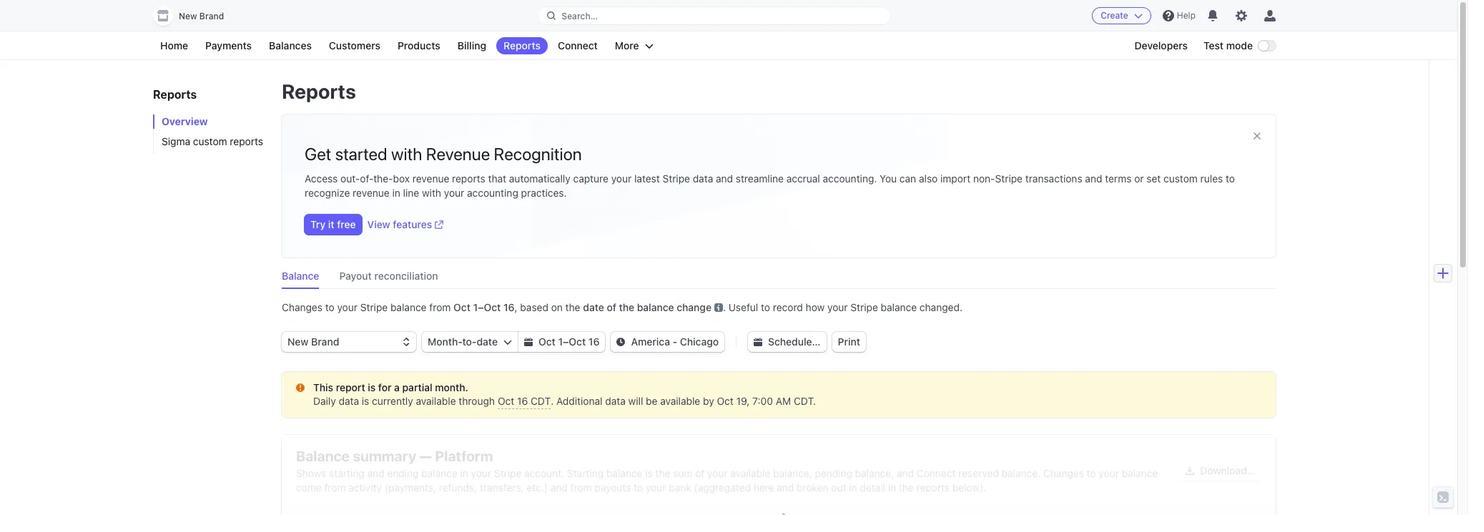 Task type: describe. For each thing, give the bounding box(es) containing it.
0 vertical spatial reports
[[230, 135, 263, 147]]

reports link
[[497, 37, 548, 54]]

reports loading completed element
[[282, 114, 1276, 515]]

0 vertical spatial revenue
[[413, 172, 450, 185]]

ending
[[387, 467, 419, 479]]

on
[[551, 301, 563, 313]]

in right detail
[[888, 482, 897, 494]]

in up refunds, at bottom
[[460, 467, 469, 479]]

Search… text field
[[539, 7, 891, 25]]

(aggregated
[[694, 482, 751, 494]]

started
[[335, 144, 388, 164]]

customers link
[[322, 37, 388, 54]]

reports inside access out-of-the-box revenue reports that automatically capture your latest stripe data and streamline accrual accounting. you can also import non-stripe transactions and terms or set custom rules to recognize revenue in line with your accounting practices.
[[452, 172, 486, 185]]

more
[[615, 39, 639, 52]]

1 horizontal spatial .
[[723, 301, 726, 313]]

data inside access out-of-the-box revenue reports that automatically capture your latest stripe data and streamline accrual accounting. you can also import non-stripe transactions and terms or set custom rules to recognize revenue in line with your accounting practices.
[[693, 172, 714, 185]]

1 vertical spatial –
[[563, 336, 569, 348]]

balance summary — platform shows starting and ending balance in your stripe account. starting balance is the sum of your available balance, pending balance, and connect reserved balance. changes to your balance come from activity (payments, refunds, transfers, etc.) and from payouts to your bank (aggregated here and broken out in detail in the reports below).
[[296, 448, 1159, 494]]

0 horizontal spatial 16
[[504, 301, 515, 313]]

cdt
[[531, 395, 551, 407]]

payouts
[[595, 482, 631, 494]]

svg image inside schedule… button
[[754, 338, 763, 346]]

automatically
[[509, 172, 571, 185]]

this report is for a partial month. daily data is currently available through oct 16 cdt . additional data will be available by oct 19, 7:00 am cdt.
[[313, 381, 816, 407]]

etc.)
[[527, 482, 548, 494]]

america - chicago
[[631, 336, 719, 348]]

of-
[[360, 172, 374, 185]]

home link
[[153, 37, 195, 54]]

download…
[[1201, 464, 1256, 477]]

connect inside balance summary — platform shows starting and ending balance in your stripe account. starting balance is the sum of your available balance, pending balance, and connect reserved balance. changes to your balance come from activity (payments, refunds, transfers, etc.) and from payouts to your bank (aggregated here and broken out in detail in the reports below).
[[917, 467, 956, 479]]

summary
[[353, 448, 417, 464]]

sum
[[673, 467, 693, 479]]

america
[[631, 336, 670, 348]]

0 horizontal spatial from
[[324, 482, 346, 494]]

create button
[[1093, 7, 1152, 24]]

schedule…
[[769, 336, 821, 348]]

month-
[[428, 336, 463, 348]]

record
[[773, 301, 803, 313]]

mode
[[1227, 39, 1254, 52]]

new
[[179, 11, 197, 21]]

to right payouts
[[634, 482, 643, 494]]

free
[[337, 218, 356, 230]]

1 vertical spatial 1
[[558, 336, 563, 348]]

capture
[[574, 172, 609, 185]]

to down balance link
[[325, 301, 335, 313]]

2 horizontal spatial reports
[[504, 39, 541, 52]]

stripe down payout reconciliation
[[360, 301, 388, 313]]

starting
[[329, 467, 365, 479]]

non-
[[974, 172, 996, 185]]

view features
[[368, 218, 432, 230]]

. useful to record how your stripe balance changed.
[[723, 301, 963, 313]]

pending
[[815, 467, 853, 479]]

through
[[459, 395, 495, 407]]

accounting.
[[823, 172, 877, 185]]

for
[[378, 381, 392, 394]]

try it free button
[[305, 215, 362, 235]]

reconciliation
[[375, 270, 438, 282]]

help
[[1178, 10, 1196, 21]]

will
[[629, 395, 644, 407]]

oct right by
[[717, 395, 734, 407]]

that
[[488, 172, 507, 185]]

transactions
[[1026, 172, 1083, 185]]

developers
[[1135, 39, 1188, 52]]

report
[[336, 381, 365, 394]]

custom inside access out-of-the-box revenue reports that automatically capture your latest stripe data and streamline accrual accounting. you can also import non-stripe transactions and terms or set custom rules to recognize revenue in line with your accounting practices.
[[1164, 172, 1198, 185]]

broken
[[797, 482, 829, 494]]

latest
[[635, 172, 660, 185]]

Search… search field
[[539, 7, 891, 25]]

the-
[[374, 172, 393, 185]]

activity
[[349, 482, 382, 494]]

available inside balance summary — platform shows starting and ending balance in your stripe account. starting balance is the sum of your available balance, pending balance, and connect reserved balance. changes to your balance come from activity (payments, refunds, transfers, etc.) and from payouts to your bank (aggregated here and broken out in detail in the reports below).
[[731, 467, 771, 479]]

set
[[1147, 172, 1161, 185]]

try
[[311, 218, 326, 230]]

practices.
[[521, 187, 567, 199]]

view features link
[[368, 218, 444, 232]]

account.
[[525, 467, 565, 479]]

customers
[[329, 39, 381, 52]]

stripe right latest
[[663, 172, 690, 185]]

the right on
[[566, 301, 581, 313]]

payout reconciliation
[[339, 270, 438, 282]]

payout
[[339, 270, 372, 282]]

test mode
[[1204, 39, 1254, 52]]

based
[[520, 301, 549, 313]]

0 horizontal spatial data
[[339, 395, 359, 407]]

get
[[305, 144, 332, 164]]

0 horizontal spatial changes
[[282, 301, 323, 313]]

16 inside the this report is for a partial month. daily data is currently available through oct 16 cdt . additional data will be available by oct 19, 7:00 am cdt.
[[517, 395, 528, 407]]

overview
[[162, 115, 208, 127]]

tab list containing balance
[[282, 266, 1276, 289]]

0 vertical spatial 1
[[473, 301, 478, 313]]

the right detail
[[899, 482, 914, 494]]

can
[[900, 172, 917, 185]]

below).
[[953, 482, 987, 494]]

0 horizontal spatial available
[[416, 395, 456, 407]]

changes to your stripe balance from oct 1 – oct 16 , based on the
[[282, 301, 581, 313]]

cell inside reports loading completed element
[[296, 512, 1135, 515]]

access
[[305, 172, 338, 185]]

balance.
[[1002, 467, 1041, 479]]

it
[[328, 218, 335, 230]]

balance for balance
[[282, 270, 319, 282]]

products link
[[391, 37, 448, 54]]

import
[[941, 172, 971, 185]]

box
[[393, 172, 410, 185]]



Task type: locate. For each thing, give the bounding box(es) containing it.
1 horizontal spatial 16
[[517, 395, 528, 407]]

create
[[1101, 10, 1129, 21]]

cell
[[296, 512, 1135, 515]]

0 horizontal spatial custom
[[193, 135, 227, 147]]

terms
[[1106, 172, 1132, 185]]

revenue up line
[[413, 172, 450, 185]]

0 horizontal spatial .
[[551, 395, 554, 407]]

. left useful in the bottom of the page
[[723, 301, 726, 313]]

your
[[612, 172, 632, 185], [444, 187, 465, 199], [337, 301, 358, 313], [828, 301, 848, 313], [471, 467, 492, 479], [708, 467, 728, 479], [1099, 467, 1120, 479], [646, 482, 666, 494]]

balance
[[391, 301, 427, 313], [637, 301, 674, 313], [881, 301, 917, 313], [422, 467, 458, 479], [607, 467, 643, 479], [1122, 467, 1159, 479]]

balance down try
[[282, 270, 319, 282]]

billing link
[[451, 37, 494, 54]]

available up here
[[731, 467, 771, 479]]

schedule… button
[[748, 332, 827, 352]]

also
[[919, 172, 938, 185]]

search…
[[562, 10, 598, 21]]

available
[[416, 395, 456, 407], [661, 395, 701, 407], [731, 467, 771, 479]]

is down 'report'
[[362, 395, 369, 407]]

1 horizontal spatial data
[[606, 395, 626, 407]]

changed.
[[920, 301, 963, 313]]

changes inside balance summary — platform shows starting and ending balance in your stripe account. starting balance is the sum of your available balance, pending balance, and connect reserved balance. changes to your balance come from activity (payments, refunds, transfers, etc.) and from payouts to your bank (aggregated here and broken out in detail in the reports below).
[[1044, 467, 1085, 479]]

1 vertical spatial date
[[477, 336, 498, 348]]

available left by
[[661, 395, 701, 407]]

a
[[394, 381, 400, 394]]

0 vertical spatial .
[[723, 301, 726, 313]]

from
[[430, 301, 451, 313], [324, 482, 346, 494], [571, 482, 592, 494]]

0 vertical spatial –
[[478, 301, 484, 313]]

payout reconciliation link
[[339, 266, 447, 289]]

of right on
[[607, 301, 617, 313]]

of inside balance summary — platform shows starting and ending balance in your stripe account. starting balance is the sum of your available balance, pending balance, and connect reserved balance. changes to your balance come from activity (payments, refunds, transfers, etc.) and from payouts to your bank (aggregated here and broken out in detail in the reports below).
[[696, 467, 705, 479]]

1 vertical spatial 16
[[589, 336, 600, 348]]

custom right the set
[[1164, 172, 1198, 185]]

1 balance, from the left
[[774, 467, 813, 479]]

2 horizontal spatial reports
[[917, 482, 950, 494]]

0 horizontal spatial connect
[[558, 39, 598, 52]]

7:00
[[753, 395, 773, 407]]

is inside balance summary — platform shows starting and ending balance in your stripe account. starting balance is the sum of your available balance, pending balance, and connect reserved balance. changes to your balance come from activity (payments, refunds, transfers, etc.) and from payouts to your bank (aggregated here and broken out in detail in the reports below).
[[646, 467, 653, 479]]

1 vertical spatial revenue
[[353, 187, 390, 199]]

grid
[[282, 507, 1276, 515]]

stripe inside balance summary — platform shows starting and ending balance in your stripe account. starting balance is the sum of your available balance, pending balance, and connect reserved balance. changes to your balance come from activity (payments, refunds, transfers, etc.) and from payouts to your bank (aggregated here and broken out in detail in the reports below).
[[494, 467, 522, 479]]

1 horizontal spatial reports
[[282, 79, 356, 103]]

svg image inside download… button
[[1187, 467, 1195, 475]]

1 horizontal spatial custom
[[1164, 172, 1198, 185]]

come
[[296, 482, 322, 494]]

16 left based
[[504, 301, 515, 313]]

0 vertical spatial date
[[583, 301, 604, 313]]

svg image left america
[[617, 338, 626, 346]]

1 svg image from the left
[[504, 338, 512, 346]]

balance, up detail
[[856, 467, 895, 479]]

balance, up broken on the bottom
[[774, 467, 813, 479]]

1 vertical spatial connect
[[917, 467, 956, 479]]

oct down on
[[539, 336, 556, 348]]

1 down on
[[558, 336, 563, 348]]

. left additional
[[551, 395, 554, 407]]

download… button
[[1181, 461, 1262, 481]]

-
[[673, 336, 678, 348]]

here
[[754, 482, 775, 494]]

2 horizontal spatial data
[[693, 172, 714, 185]]

reports left below).
[[917, 482, 950, 494]]

svg image for america - chicago
[[617, 338, 626, 346]]

0 vertical spatial connect
[[558, 39, 598, 52]]

data left will
[[606, 395, 626, 407]]

the up america
[[619, 301, 635, 313]]

2 svg image from the left
[[617, 338, 626, 346]]

svg image
[[504, 338, 512, 346], [617, 338, 626, 346]]

2 vertical spatial reports
[[917, 482, 950, 494]]

(payments,
[[385, 482, 437, 494]]

1 horizontal spatial of
[[696, 467, 705, 479]]

help button
[[1158, 4, 1202, 27]]

custom down the overview link
[[193, 135, 227, 147]]

oct 1 – oct 16
[[539, 336, 600, 348]]

more button
[[608, 37, 661, 54]]

reports up overview
[[153, 88, 197, 101]]

0 vertical spatial with
[[391, 144, 423, 164]]

0 horizontal spatial reports
[[153, 88, 197, 101]]

1 vertical spatial reports
[[452, 172, 486, 185]]

overview link
[[153, 114, 268, 129]]

date inside month-to-date popup button
[[477, 336, 498, 348]]

reports down the overview link
[[230, 135, 263, 147]]

is left sum
[[646, 467, 653, 479]]

data right latest
[[693, 172, 714, 185]]

0 vertical spatial balance
[[282, 270, 319, 282]]

refunds,
[[439, 482, 477, 494]]

0 horizontal spatial date
[[477, 336, 498, 348]]

0 vertical spatial 16
[[504, 301, 515, 313]]

stripe up print
[[851, 301, 879, 313]]

line
[[403, 187, 419, 199]]

stripe up transfers,
[[494, 467, 522, 479]]

reports inside balance summary — platform shows starting and ending balance in your stripe account. starting balance is the sum of your available balance, pending balance, and connect reserved balance. changes to your balance come from activity (payments, refunds, transfers, etc.) and from payouts to your bank (aggregated here and broken out in detail in the reports below).
[[917, 482, 950, 494]]

month-to-date button
[[422, 332, 518, 352]]

2 horizontal spatial available
[[731, 467, 771, 479]]

– up the this report is for a partial month. daily data is currently available through oct 16 cdt . additional data will be available by oct 19, 7:00 am cdt.
[[563, 336, 569, 348]]

in left line
[[392, 187, 401, 199]]

1 horizontal spatial 1
[[558, 336, 563, 348]]

with up box
[[391, 144, 423, 164]]

balance inside balance summary — platform shows starting and ending balance in your stripe account. starting balance is the sum of your available balance, pending balance, and connect reserved balance. changes to your balance come from activity (payments, refunds, transfers, etc.) and from payouts to your bank (aggregated here and broken out in detail in the reports below).
[[296, 448, 350, 464]]

billing
[[458, 39, 487, 52]]

16 left cdt
[[517, 395, 528, 407]]

0 horizontal spatial 1
[[473, 301, 478, 313]]

detail
[[860, 482, 886, 494]]

starting
[[567, 467, 604, 479]]

1 horizontal spatial –
[[563, 336, 569, 348]]

platform
[[435, 448, 493, 464]]

change
[[677, 301, 712, 313]]

svg image
[[524, 338, 533, 346], [754, 338, 763, 346], [296, 384, 305, 392], [1187, 467, 1195, 475]]

in
[[392, 187, 401, 199], [460, 467, 469, 479], [850, 482, 858, 494], [888, 482, 897, 494]]

1 horizontal spatial svg image
[[617, 338, 626, 346]]

svg image for month-to-date
[[504, 338, 512, 346]]

0 horizontal spatial balance,
[[774, 467, 813, 479]]

is left the for
[[368, 381, 376, 394]]

in inside access out-of-the-box revenue reports that automatically capture your latest stripe data and streamline accrual accounting. you can also import non-stripe transactions and terms or set custom rules to recognize revenue in line with your accounting practices.
[[392, 187, 401, 199]]

month.
[[435, 381, 469, 394]]

or
[[1135, 172, 1144, 185]]

of
[[607, 301, 617, 313], [696, 467, 705, 479]]

recognition
[[494, 144, 582, 164]]

2 balance, from the left
[[856, 467, 895, 479]]

to right balance.
[[1087, 467, 1097, 479]]

2 horizontal spatial 16
[[589, 336, 600, 348]]

1 vertical spatial .
[[551, 395, 554, 407]]

reports
[[230, 135, 263, 147], [452, 172, 486, 185], [917, 482, 950, 494]]

0 vertical spatial changes
[[282, 301, 323, 313]]

reports down "revenue"
[[452, 172, 486, 185]]

month-to-date
[[428, 336, 498, 348]]

view
[[368, 218, 390, 230]]

bank
[[669, 482, 692, 494]]

sigma custom reports
[[162, 135, 263, 147]]

available down month.
[[416, 395, 456, 407]]

balance up the shows
[[296, 448, 350, 464]]

.
[[723, 301, 726, 313], [551, 395, 554, 407]]

connect link
[[551, 37, 605, 54]]

to right useful in the bottom of the page
[[761, 301, 771, 313]]

sigma
[[162, 135, 190, 147]]

payments link
[[198, 37, 259, 54]]

connect down search…
[[558, 39, 598, 52]]

date of the balance change
[[583, 301, 712, 313]]

oct right the through
[[498, 395, 515, 407]]

balance for balance summary — platform shows starting and ending balance in your stripe account. starting balance is the sum of your available balance, pending balance, and connect reserved balance. changes to your balance come from activity (payments, refunds, transfers, etc.) and from payouts to your bank (aggregated here and broken out in detail in the reports below).
[[296, 448, 350, 464]]

useful
[[729, 301, 759, 313]]

balance link
[[282, 266, 328, 289]]

brand
[[200, 11, 224, 21]]

1 vertical spatial changes
[[1044, 467, 1085, 479]]

products
[[398, 39, 441, 52]]

revenue down of-
[[353, 187, 390, 199]]

to inside access out-of-the-box revenue reports that automatically capture your latest stripe data and streamline accrual accounting. you can also import non-stripe transactions and terms or set custom rules to recognize revenue in line with your accounting practices.
[[1226, 172, 1236, 185]]

svg image left download…
[[1187, 467, 1195, 475]]

currently
[[372, 395, 413, 407]]

how
[[806, 301, 825, 313]]

2 horizontal spatial from
[[571, 482, 592, 494]]

,
[[515, 301, 518, 313]]

rules
[[1201, 172, 1224, 185]]

shows
[[296, 467, 327, 479]]

–
[[478, 301, 484, 313], [563, 336, 569, 348]]

0 horizontal spatial svg image
[[504, 338, 512, 346]]

reserved
[[959, 467, 999, 479]]

1 vertical spatial of
[[696, 467, 705, 479]]

of right sum
[[696, 467, 705, 479]]

changes down balance link
[[282, 301, 323, 313]]

0 horizontal spatial of
[[607, 301, 617, 313]]

revenue
[[426, 144, 490, 164]]

print
[[838, 336, 861, 348]]

connect up below).
[[917, 467, 956, 479]]

to right rules
[[1226, 172, 1236, 185]]

oct up the this report is for a partial month. daily data is currently available through oct 16 cdt . additional data will be available by oct 19, 7:00 am cdt.
[[569, 336, 586, 348]]

1 up to-
[[473, 301, 478, 313]]

0 vertical spatial of
[[607, 301, 617, 313]]

svg image inside america - chicago button
[[617, 338, 626, 346]]

be
[[646, 395, 658, 407]]

cdt.
[[794, 395, 816, 407]]

changes
[[282, 301, 323, 313], [1044, 467, 1085, 479]]

reports down 'balances' link
[[282, 79, 356, 103]]

svg image left this
[[296, 384, 305, 392]]

oct left ,
[[484, 301, 501, 313]]

try it free
[[311, 218, 356, 230]]

in right out
[[850, 482, 858, 494]]

2 vertical spatial is
[[646, 467, 653, 479]]

0 horizontal spatial revenue
[[353, 187, 390, 199]]

1 vertical spatial is
[[362, 395, 369, 407]]

recognize
[[305, 187, 350, 199]]

payments
[[205, 39, 252, 52]]

data down 'report'
[[339, 395, 359, 407]]

date right month-
[[477, 336, 498, 348]]

date right on
[[583, 301, 604, 313]]

tab list
[[282, 266, 1276, 289]]

0 horizontal spatial reports
[[230, 135, 263, 147]]

svg image inside month-to-date popup button
[[504, 338, 512, 346]]

streamline
[[736, 172, 784, 185]]

0 vertical spatial is
[[368, 381, 376, 394]]

changes right balance.
[[1044, 467, 1085, 479]]

balances link
[[262, 37, 319, 54]]

oct up month-to-date at the left bottom of page
[[454, 301, 471, 313]]

1 horizontal spatial from
[[430, 301, 451, 313]]

2 vertical spatial 16
[[517, 395, 528, 407]]

– left ,
[[478, 301, 484, 313]]

partial
[[403, 381, 433, 394]]

1 vertical spatial with
[[422, 187, 441, 199]]

to-
[[463, 336, 477, 348]]

1 horizontal spatial connect
[[917, 467, 956, 479]]

1 horizontal spatial balance,
[[856, 467, 895, 479]]

1 horizontal spatial reports
[[452, 172, 486, 185]]

16
[[504, 301, 515, 313], [589, 336, 600, 348], [517, 395, 528, 407]]

svg image down based
[[524, 338, 533, 346]]

svg image left schedule…
[[754, 338, 763, 346]]

with inside access out-of-the-box revenue reports that automatically capture your latest stripe data and streamline accrual accounting. you can also import non-stripe transactions and terms or set custom rules to recognize revenue in line with your accounting practices.
[[422, 187, 441, 199]]

and
[[716, 172, 733, 185], [1086, 172, 1103, 185], [367, 467, 385, 479], [897, 467, 914, 479], [551, 482, 568, 494], [777, 482, 794, 494]]

1 horizontal spatial available
[[661, 395, 701, 407]]

balances
[[269, 39, 312, 52]]

the left sum
[[656, 467, 671, 479]]

0 horizontal spatial –
[[478, 301, 484, 313]]

developers link
[[1128, 37, 1196, 54]]

features
[[393, 218, 432, 230]]

with right line
[[422, 187, 441, 199]]

1 horizontal spatial changes
[[1044, 467, 1085, 479]]

16 left america
[[589, 336, 600, 348]]

. inside the this report is for a partial month. daily data is currently available through oct 16 cdt . additional data will be available by oct 19, 7:00 am cdt.
[[551, 395, 554, 407]]

1 vertical spatial custom
[[1164, 172, 1198, 185]]

reports right billing
[[504, 39, 541, 52]]

to
[[1226, 172, 1236, 185], [325, 301, 335, 313], [761, 301, 771, 313], [1087, 467, 1097, 479], [634, 482, 643, 494]]

1 horizontal spatial revenue
[[413, 172, 450, 185]]

additional
[[557, 395, 603, 407]]

test
[[1204, 39, 1224, 52]]

0 vertical spatial custom
[[193, 135, 227, 147]]

america - chicago button
[[611, 332, 725, 352]]

1 horizontal spatial date
[[583, 301, 604, 313]]

1 vertical spatial balance
[[296, 448, 350, 464]]

stripe left transactions
[[996, 172, 1023, 185]]

svg image right to-
[[504, 338, 512, 346]]



Task type: vqa. For each thing, say whether or not it's contained in the screenshot.
few
no



